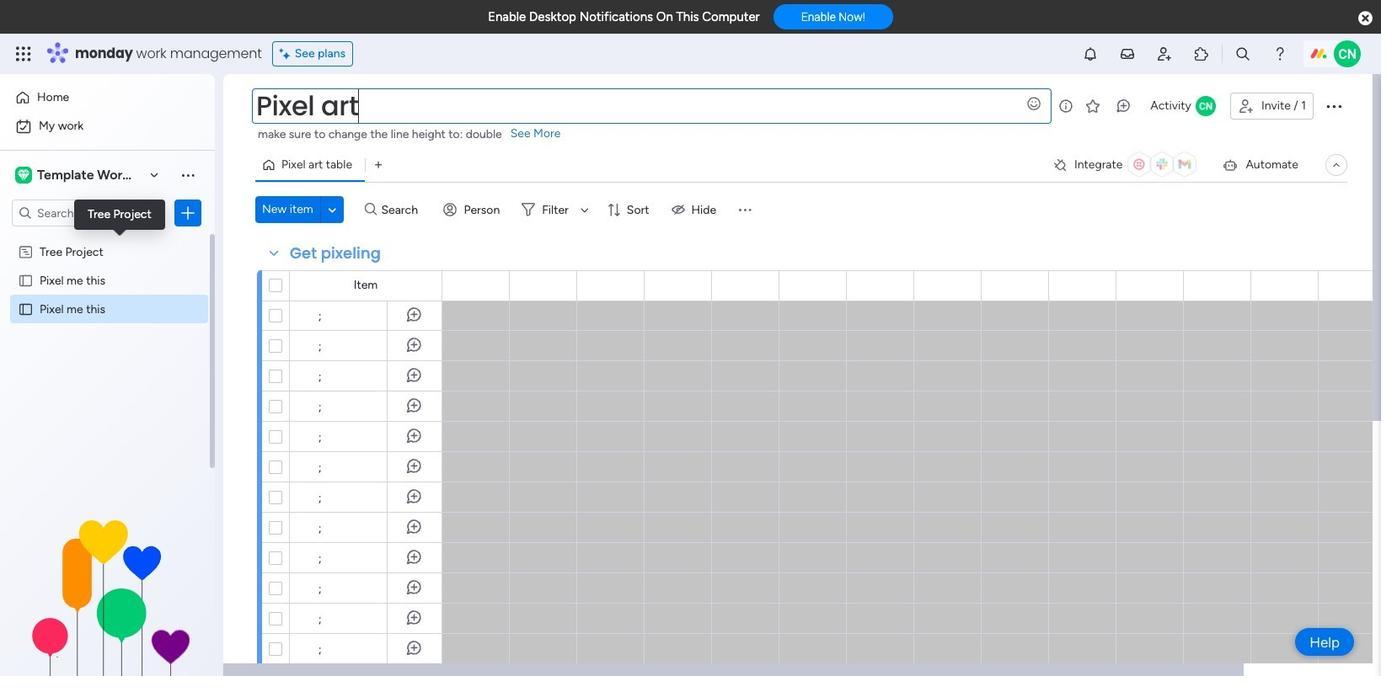 Task type: describe. For each thing, give the bounding box(es) containing it.
select product image
[[15, 46, 32, 62]]

update feed image
[[1119, 46, 1136, 62]]

board activity image
[[1196, 96, 1216, 116]]

lottie animation element
[[0, 506, 215, 677]]

start a board discussion image
[[1115, 98, 1132, 115]]

see plans image
[[280, 45, 295, 63]]

show board description image
[[1056, 98, 1076, 115]]

public board image
[[18, 272, 34, 288]]

0 horizontal spatial options image
[[179, 205, 196, 222]]

notifications image
[[1082, 46, 1099, 62]]

lottie animation image
[[0, 506, 215, 677]]

workspace selection element
[[12, 146, 145, 205]]

angle down image
[[328, 204, 336, 216]]

Board name field
[[252, 88, 1052, 124]]

arrow down image
[[575, 200, 595, 220]]

invite members image
[[1156, 46, 1173, 62]]

help image
[[1272, 46, 1288, 62]]

public board image
[[18, 301, 34, 317]]

v2 search image
[[365, 200, 377, 219]]

menu image
[[179, 167, 196, 184]]



Task type: vqa. For each thing, say whether or not it's contained in the screenshot.
text box at the top left
no



Task type: locate. For each thing, give the bounding box(es) containing it.
options image
[[1324, 96, 1344, 116], [179, 205, 196, 222]]

0 vertical spatial options image
[[1324, 96, 1344, 116]]

list box
[[0, 234, 215, 551]]

dapulse close image
[[1358, 10, 1373, 27]]

1 vertical spatial option
[[10, 113, 205, 140]]

1 horizontal spatial options image
[[1324, 96, 1344, 116]]

add emoji image
[[1026, 95, 1043, 112]]

add view image
[[375, 159, 382, 171]]

option
[[10, 84, 205, 111], [10, 113, 205, 140], [0, 236, 215, 240]]

add to favorites image
[[1085, 97, 1102, 114]]

search everything image
[[1235, 46, 1251, 62]]

collapse board header image
[[1330, 158, 1343, 172]]

1 vertical spatial options image
[[179, 205, 196, 222]]

2 vertical spatial option
[[0, 236, 215, 240]]

monday marketplace image
[[1193, 46, 1210, 62]]

menu image
[[737, 201, 754, 218]]

options image down menu image
[[179, 205, 196, 222]]

cool name image
[[1334, 40, 1361, 67]]

None field
[[286, 243, 385, 265]]

options image down cool name image
[[1324, 96, 1344, 116]]

Search field
[[377, 198, 428, 222]]

0 vertical spatial option
[[10, 84, 205, 111]]

Search in workspace field
[[35, 204, 141, 223]]



